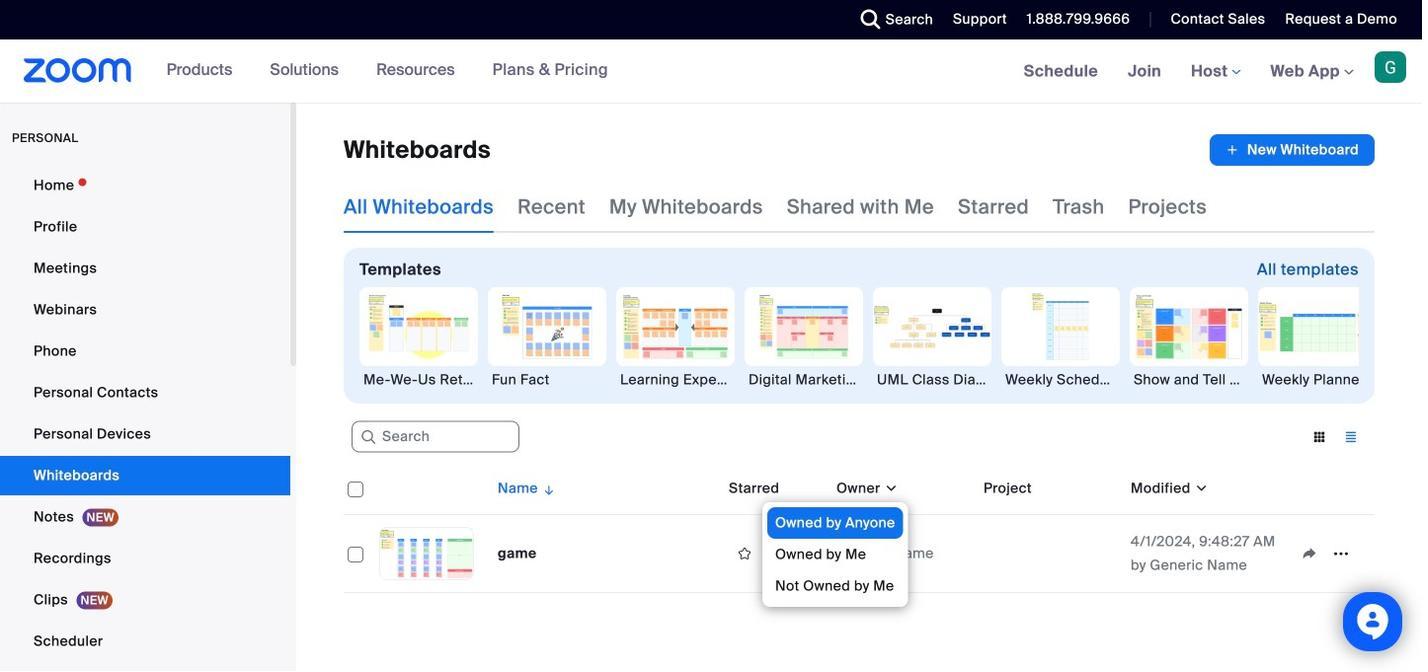 Task type: locate. For each thing, give the bounding box(es) containing it.
tabs of all whiteboard page tab list
[[344, 182, 1208, 233]]

thumbnail of game image
[[380, 529, 473, 580]]

menu
[[763, 503, 909, 608]]

down image
[[881, 479, 899, 499]]

learning experience canvas element
[[617, 371, 735, 390]]

application
[[1210, 134, 1376, 166], [344, 463, 1376, 594], [1295, 540, 1368, 569]]

click to star the whiteboard game image
[[729, 545, 761, 563]]

me-we-us retrospective element
[[360, 371, 478, 390]]

more options for game image
[[1326, 545, 1358, 563]]

weekly schedule element
[[1002, 371, 1121, 390]]

arrow down image
[[538, 477, 557, 501]]

profile picture image
[[1376, 51, 1407, 83]]

cell
[[976, 550, 1124, 558]]

banner
[[0, 40, 1423, 104]]

weekly planner element
[[1259, 371, 1378, 390]]

fun fact element
[[488, 371, 607, 390]]

share image
[[1295, 545, 1326, 563]]

game element
[[498, 545, 537, 563]]



Task type: describe. For each thing, give the bounding box(es) containing it.
product information navigation
[[152, 40, 623, 103]]

list mode, selected image
[[1336, 429, 1368, 447]]

digital marketing canvas element
[[745, 371, 864, 390]]

Search text field
[[352, 422, 520, 453]]

uml class diagram element
[[874, 371, 992, 390]]

personal menu menu
[[0, 166, 291, 672]]

grid mode, not selected image
[[1304, 429, 1336, 447]]

show and tell with a twist element
[[1130, 371, 1249, 390]]

zoom logo image
[[24, 58, 132, 83]]

meetings navigation
[[1010, 40, 1423, 104]]



Task type: vqa. For each thing, say whether or not it's contained in the screenshot.
Share icon
yes



